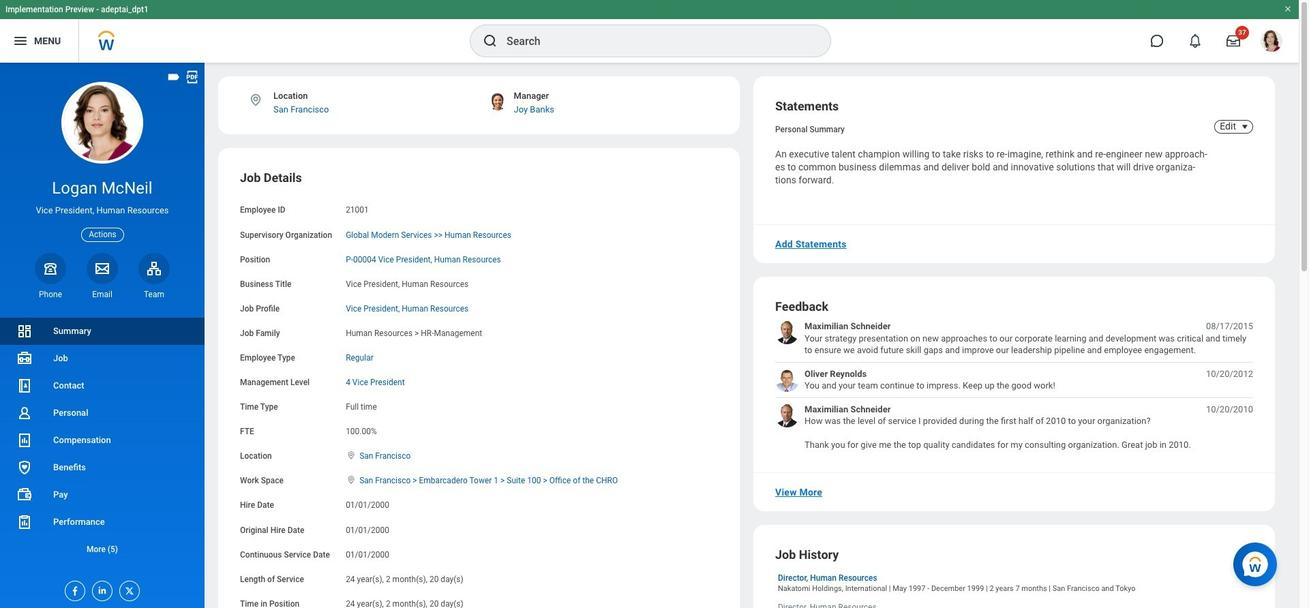 Task type: locate. For each thing, give the bounding box(es) containing it.
facebook image
[[65, 582, 80, 597]]

summary image
[[16, 323, 33, 340]]

profile logan mcneil image
[[1261, 30, 1283, 55]]

banner
[[0, 0, 1300, 63]]

team logan mcneil element
[[138, 289, 170, 300]]

0 horizontal spatial list
[[0, 318, 205, 563]]

notifications large image
[[1189, 34, 1203, 48]]

personal summary element
[[776, 122, 845, 134]]

phone image
[[41, 260, 60, 277]]

employee's photo (maximilian schneider) image down employee's photo (oliver reynolds)
[[776, 404, 800, 427]]

1 vertical spatial location image
[[346, 451, 357, 461]]

1 horizontal spatial list
[[776, 321, 1254, 451]]

caret down image
[[1237, 121, 1254, 132]]

justify image
[[12, 33, 29, 49]]

benefits image
[[16, 460, 33, 476]]

job image
[[16, 351, 33, 367]]

0 vertical spatial employee's photo (maximilian schneider) image
[[776, 321, 800, 345]]

group
[[240, 170, 718, 609]]

employee's photo (maximilian schneider) image up employee's photo (oliver reynolds)
[[776, 321, 800, 345]]

inbox large image
[[1227, 34, 1241, 48]]

2 employee's photo (maximilian schneider) image from the top
[[776, 404, 800, 427]]

Search Workday  search field
[[507, 26, 803, 56]]

view team image
[[146, 260, 162, 277]]

employee's photo (maximilian schneider) image
[[776, 321, 800, 345], [776, 404, 800, 427]]

mail image
[[94, 260, 111, 277]]

list
[[0, 318, 205, 563], [776, 321, 1254, 451]]

location image
[[248, 93, 263, 108], [346, 451, 357, 461], [346, 476, 357, 485]]

1 vertical spatial employee's photo (maximilian schneider) image
[[776, 404, 800, 427]]

search image
[[482, 33, 499, 49]]

close environment banner image
[[1285, 5, 1293, 13]]

full time element
[[346, 400, 377, 412]]

view printable version (pdf) image
[[185, 70, 200, 85]]

linkedin image
[[93, 582, 108, 596]]

performance image
[[16, 514, 33, 531]]



Task type: vqa. For each thing, say whether or not it's contained in the screenshot.
team logan mcneil element
yes



Task type: describe. For each thing, give the bounding box(es) containing it.
compensation image
[[16, 432, 33, 449]]

pay image
[[16, 487, 33, 503]]

personal image
[[16, 405, 33, 422]]

2 vertical spatial location image
[[346, 476, 357, 485]]

contact image
[[16, 378, 33, 394]]

employee's photo (oliver reynolds) image
[[776, 368, 800, 392]]

tag image
[[166, 70, 181, 85]]

x image
[[120, 582, 135, 597]]

0 vertical spatial location image
[[248, 93, 263, 108]]

phone logan mcneil element
[[35, 289, 66, 300]]

email logan mcneil element
[[87, 289, 118, 300]]

1 employee's photo (maximilian schneider) image from the top
[[776, 321, 800, 345]]

navigation pane region
[[0, 63, 205, 609]]



